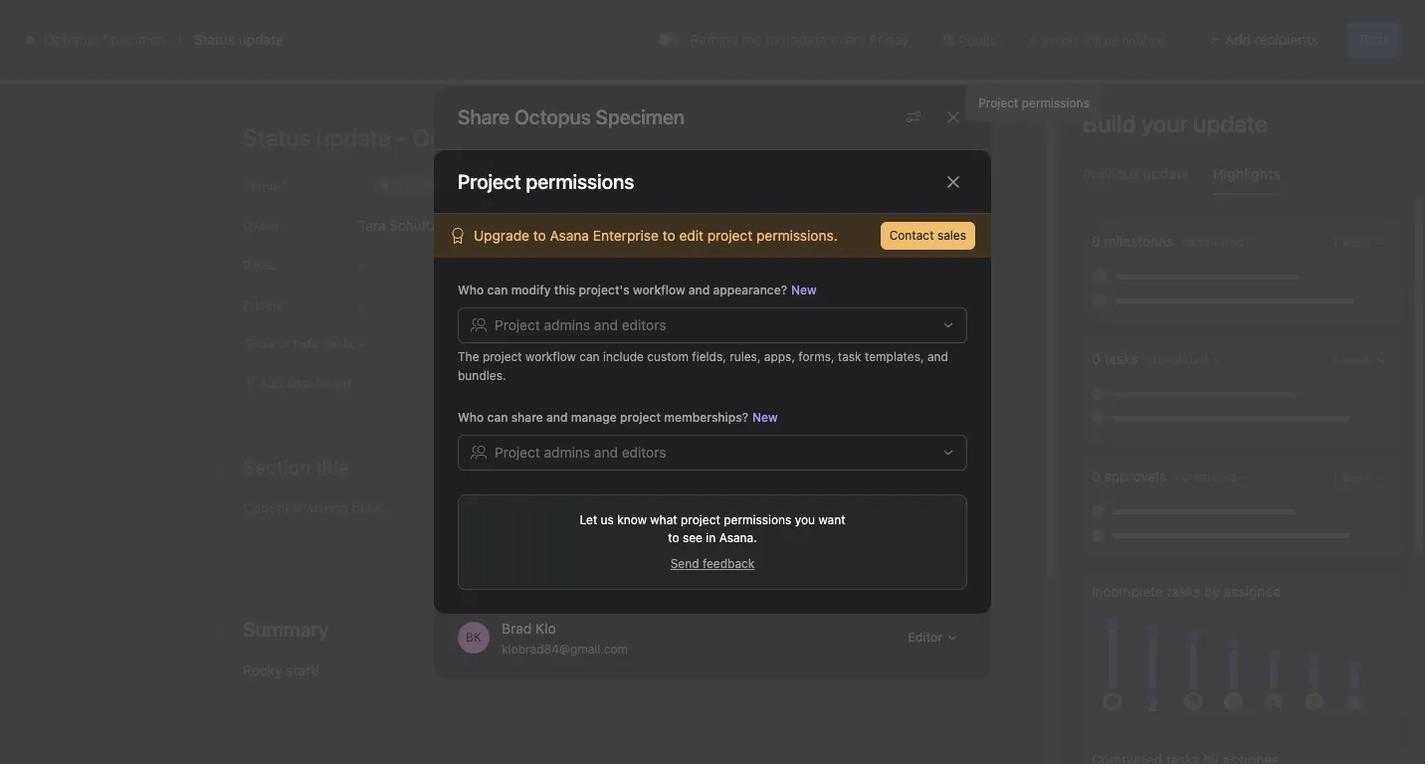 Task type: locate. For each thing, give the bounding box(es) containing it.
1
[[1210, 506, 1215, 521], [664, 615, 671, 633]]

1 vertical spatial new
[[753, 410, 778, 425]]

project's
[[579, 283, 630, 298]]

21
[[1380, 243, 1396, 261]]

the project workflow can include custom fields, rules, apps, forms, task templates, and bundles.
[[458, 350, 949, 383]]

thu
[[843, 202, 869, 217]]

0 horizontal spatial in
[[706, 531, 716, 546]]

2 admins from the top
[[544, 444, 591, 461]]

2 vertical spatial by
[[1205, 584, 1221, 600]]

project admins and editors down the manage
[[495, 444, 667, 461]]

this
[[554, 283, 576, 298]]

contact
[[890, 228, 935, 243]]

1 vertical spatial by
[[575, 541, 589, 556]]

editors down who can modify this project's workflow and appearance? new on the top of page
[[622, 317, 667, 334]]

schultz up tarashultz49@gmail.com
[[533, 570, 581, 587]]

by inside 'add members by name or email…' button
[[564, 220, 580, 237]]

1 vertical spatial status
[[243, 178, 279, 193]]

27
[[1113, 429, 1131, 447]]

project up bundles.
[[483, 350, 523, 364]]

update up board
[[239, 31, 284, 48]]

1 admins from the top
[[544, 317, 591, 334]]

0 horizontal spatial workspace
[[525, 520, 594, 537]]

tara for tara schultz
[[358, 217, 386, 234]]

send
[[671, 557, 700, 572]]

project inside popup button
[[495, 444, 540, 461]]

1 horizontal spatial tara
[[502, 570, 529, 587]]

can left share
[[487, 410, 508, 425]]

schultz down 2023
[[390, 217, 438, 234]]

2 close this dialog image from the top
[[946, 174, 962, 190]]

to left edit on the left of the page
[[663, 227, 676, 244]]

in left the my
[[1177, 16, 1187, 31]]

permissions up asana.
[[724, 513, 792, 528]]

1 horizontal spatial workspace
[[851, 403, 911, 418]]

0 vertical spatial in
[[1177, 16, 1187, 31]]

what's in my trial?
[[1134, 16, 1238, 31]]

project privacy dialog image
[[933, 313, 949, 329]]

by inside my workspace and task collaborators membership by request
[[575, 541, 589, 556]]

project down share
[[495, 444, 540, 461]]

0 vertical spatial workspace
[[851, 403, 911, 418]]

add inside share octopus specimen dialog
[[471, 220, 497, 237]]

previous month image
[[234, 165, 250, 181]]

bk
[[1196, 91, 1211, 106], [466, 630, 482, 645]]

1 vertical spatial task
[[626, 520, 653, 537]]

1 vertical spatial tara
[[502, 570, 529, 587]]

be
[[1105, 32, 1119, 47]]

asana.
[[720, 531, 758, 546]]

members down with email
[[500, 220, 561, 237]]

my inside my workspace and task collaborators membership by request
[[502, 520, 521, 537]]

and up project admins and editors dropdown button
[[689, 283, 710, 298]]

0 vertical spatial admins
[[544, 317, 591, 334]]

2 project admins and editors from the top
[[495, 444, 667, 461]]

know
[[618, 513, 647, 528]]

1 vertical spatial tasks
[[1168, 584, 1202, 600]]

want
[[819, 513, 846, 528]]

update left 'every'
[[783, 31, 828, 48]]

1 horizontal spatial permissions
[[1022, 96, 1090, 111]]

editors inside dropdown button
[[622, 317, 667, 334]]

*
[[283, 178, 289, 193]]

close this dialog image right project permissions icon at the top right of page
[[946, 110, 962, 125]]

1 who from the top
[[458, 283, 484, 298]]

2
[[849, 615, 859, 633]]

1 right november
[[664, 615, 671, 633]]

1 horizontal spatial 1
[[1210, 506, 1215, 521]]

invite
[[458, 175, 498, 193], [920, 219, 955, 236]]

project admins and editors inside popup button
[[495, 444, 667, 461]]

brad klo klobrad84@gmail.com
[[502, 619, 628, 656]]

1 vertical spatial editors
[[622, 444, 667, 461]]

0 horizontal spatial members
[[500, 220, 561, 237]]

members up 25
[[592, 403, 645, 418]]

workspace up 26
[[851, 403, 911, 418]]

1 vertical spatial close this dialog image
[[946, 174, 962, 190]]

fields,
[[692, 350, 727, 364]]

board
[[209, 124, 248, 141]]

private
[[535, 403, 574, 418]]

enterprise
[[593, 227, 659, 244]]

tasks right incomplete
[[1168, 584, 1202, 600]]

1 horizontal spatial members
[[592, 403, 645, 418]]

project down modify
[[495, 317, 540, 334]]

2 who from the top
[[458, 410, 484, 425]]

brad
[[502, 619, 532, 636]]

0 horizontal spatial schultz
[[390, 217, 438, 234]]

bk inside share octopus specimen dialog
[[466, 630, 482, 645]]

notified
[[1123, 32, 1165, 47]]

1 vertical spatial in
[[706, 531, 716, 546]]

0 vertical spatial bk
[[1196, 91, 1211, 106]]

close this dialog image
[[946, 110, 962, 125], [946, 174, 962, 190]]

previous update
[[1083, 165, 1190, 182]]

tab list
[[1060, 163, 1426, 196]]

1 vertical spatial my
[[502, 520, 521, 537]]

24 days left
[[1047, 23, 1113, 38]]

0 vertical spatial editors
[[622, 317, 667, 334]]

admins for this
[[544, 317, 591, 334]]

1 vertical spatial admins
[[544, 444, 591, 461]]

project admins and editors inside dropdown button
[[495, 317, 667, 334]]

0 vertical spatial new
[[792, 283, 817, 298]]

status right specimen
[[194, 31, 235, 48]]

build
[[1083, 110, 1137, 137]]

workflow down upgrade to asana enterprise to edit project permissions.
[[633, 283, 686, 298]]

None text field
[[84, 67, 264, 103]]

add for add recipients
[[1226, 31, 1252, 48]]

to right private
[[578, 403, 589, 418]]

custom
[[648, 350, 689, 364]]

to left see
[[668, 531, 680, 546]]

my
[[831, 403, 848, 418], [502, 520, 521, 537]]

octopus specimen link
[[44, 31, 166, 48]]

tarashultz49@gmail.com
[[502, 592, 642, 606]]

incomplete
[[1092, 584, 1164, 600]]

and up "request"
[[598, 520, 622, 537]]

task down you
[[795, 576, 820, 591]]

octopus specimen
[[44, 31, 166, 48]]

0 horizontal spatial new
[[753, 410, 778, 425]]

share octopus specimen dialog
[[434, 86, 992, 679]]

my right with
[[831, 403, 848, 418]]

or
[[623, 220, 636, 237]]

timeline
[[411, 124, 466, 141]]

Title of update text field
[[243, 116, 840, 159]]

0 vertical spatial workflow
[[633, 283, 686, 298]]

1 project admins and editors from the top
[[495, 317, 667, 334]]

remind me to update every friday switch
[[659, 33, 683, 47]]

project inside the let us know what project permissions you want to see in asana.
[[681, 513, 721, 528]]

close this dialog image up invite button
[[946, 174, 962, 190]]

1 vertical spatial workspace
[[525, 520, 594, 537]]

project up see
[[681, 513, 721, 528]]

editors down who can share and manage project memberships? new
[[622, 444, 667, 461]]

add task
[[769, 576, 820, 591]]

permissions.
[[757, 227, 838, 244]]

0 horizontal spatial 1
[[664, 615, 671, 633]]

0 vertical spatial schultz
[[390, 217, 438, 234]]

project inside dropdown button
[[495, 317, 540, 334]]

0 vertical spatial who
[[458, 283, 484, 298]]

upgrade to asana enterprise to edit project permissions.
[[474, 227, 838, 244]]

in right see
[[706, 531, 716, 546]]

0 horizontal spatial invite
[[458, 175, 498, 193]]

bk left brad
[[466, 630, 482, 645]]

tasks
[[1105, 351, 1139, 367], [1168, 584, 1202, 600]]

0 horizontal spatial tara
[[358, 217, 386, 234]]

share
[[458, 106, 510, 128]]

0 vertical spatial 1
[[1210, 506, 1215, 521]]

2 vertical spatial project
[[495, 444, 540, 461]]

1 vertical spatial project admins and editors
[[495, 444, 667, 461]]

project
[[708, 227, 753, 244], [483, 350, 523, 364], [620, 410, 661, 425], [681, 513, 721, 528]]

0 vertical spatial close this dialog image
[[946, 110, 962, 125]]

28
[[1379, 429, 1398, 447]]

0 horizontal spatial update
[[239, 31, 284, 48]]

tasks up 27
[[1105, 351, 1139, 367]]

0 vertical spatial status
[[194, 31, 235, 48]]

update down build your update
[[1144, 165, 1190, 182]]

name
[[584, 220, 619, 237]]

new left with
[[753, 410, 778, 425]]

my up membership
[[502, 520, 521, 537]]

workflow link
[[490, 122, 568, 144]]

0 horizontal spatial permissions
[[724, 513, 792, 528]]

admins inside dropdown button
[[544, 317, 591, 334]]

24
[[1047, 23, 1062, 38]]

can up 'privacy'
[[487, 283, 508, 298]]

collaborators
[[657, 520, 741, 537]]

workspace up membership
[[525, 520, 594, 537]]

list box
[[478, 8, 956, 40]]

can left include
[[580, 350, 600, 364]]

klo
[[536, 619, 556, 636]]

permissions down people
[[1022, 96, 1090, 111]]

who down bundles.
[[458, 410, 484, 425]]

every
[[831, 31, 867, 48]]

0 horizontal spatial task
[[626, 520, 653, 537]]

1 vertical spatial schultz
[[533, 570, 581, 587]]

1 horizontal spatial tasks
[[1168, 584, 1202, 600]]

tab list containing previous update
[[1060, 163, 1426, 196]]

rules,
[[730, 350, 761, 364]]

task up "request"
[[626, 520, 653, 537]]

by left assignee
[[1205, 584, 1221, 600]]

1 vertical spatial members
[[592, 403, 645, 418]]

start!
[[286, 662, 320, 679]]

and down project privacy dialog image
[[928, 350, 949, 364]]

days
[[1065, 23, 1091, 38]]

admins down this
[[544, 317, 591, 334]]

editors inside popup button
[[622, 444, 667, 461]]

to inside radio
[[578, 403, 589, 418]]

1 vertical spatial who
[[458, 410, 484, 425]]

tara inside "tara schultz tarashultz49@gmail.com"
[[502, 570, 529, 587]]

who up 'privacy'
[[458, 283, 484, 298]]

to left asana
[[534, 227, 546, 244]]

1 horizontal spatial schultz
[[533, 570, 581, 587]]

workflow up private
[[526, 350, 576, 364]]

by for add
[[564, 220, 580, 237]]

1 horizontal spatial workflow
[[633, 283, 686, 298]]

0 vertical spatial project
[[979, 96, 1019, 111]]

add inside button
[[769, 576, 792, 591]]

status update
[[194, 31, 284, 48]]

0 horizontal spatial tasks
[[1105, 351, 1139, 367]]

2023
[[373, 161, 419, 184]]

task inside add task button
[[795, 576, 820, 591]]

admins down the manage
[[544, 444, 591, 461]]

0 horizontal spatial status
[[194, 31, 235, 48]]

1 vertical spatial workflow
[[526, 350, 576, 364]]

in inside the let us know what project permissions you want to see in asana.
[[706, 531, 716, 546]]

0 vertical spatial tasks
[[1105, 351, 1139, 367]]

usersicon image
[[466, 530, 482, 546]]

admins inside popup button
[[544, 444, 591, 461]]

1 editors from the top
[[622, 317, 667, 334]]

1 vertical spatial project
[[495, 317, 540, 334]]

1 horizontal spatial task
[[795, 576, 820, 591]]

info
[[1330, 16, 1351, 31]]

1 vertical spatial can
[[580, 350, 600, 364]]

email…
[[640, 220, 685, 237]]

dashboard link
[[592, 122, 680, 144]]

tara up —
[[358, 217, 386, 234]]

tara for tara schultz tarashultz49@gmail.com
[[502, 570, 529, 587]]

and down who can share and manage project memberships? new
[[594, 444, 618, 461]]

admins for and
[[544, 444, 591, 461]]

task inside the project workflow can include custom fields, rules, apps, forms, task templates, and bundles.
[[838, 350, 862, 364]]

project
[[979, 96, 1019, 111], [495, 317, 540, 334], [495, 444, 540, 461]]

who for who can share and manage project memberships? new
[[458, 410, 484, 425]]

to inside the let us know what project permissions you want to see in asana.
[[668, 531, 680, 546]]

update
[[239, 31, 284, 48], [783, 31, 828, 48], [1144, 165, 1190, 182]]

october 2023
[[296, 161, 419, 184]]

add members by name or email… button
[[458, 210, 899, 245]]

schultz for tara schultz tarashultz49@gmail.com
[[533, 570, 581, 587]]

0 vertical spatial can
[[487, 283, 508, 298]]

1 vertical spatial 1
[[664, 615, 671, 633]]

2 horizontal spatial task
[[838, 350, 862, 364]]

0 vertical spatial my
[[831, 403, 848, 418]]

leftcount image
[[1219, 508, 1231, 520]]

project down the public
[[979, 96, 1019, 111]]

task right forms,
[[838, 350, 862, 364]]

can inside the project workflow can include custom fields, rules, apps, forms, task templates, and bundles.
[[580, 350, 600, 364]]

0 vertical spatial tara
[[358, 217, 386, 234]]

tasks for incomplete
[[1168, 584, 1202, 600]]

wed
[[580, 202, 607, 217]]

remind
[[690, 31, 739, 48]]

status left *
[[243, 178, 279, 193]]

bk up your update on the right top of page
[[1196, 91, 1211, 106]]

0 vertical spatial invite
[[458, 175, 498, 193]]

1 vertical spatial bk
[[466, 630, 482, 645]]

new right appearance?
[[792, 283, 817, 298]]

2 horizontal spatial update
[[1144, 165, 1190, 182]]

permissions
[[1022, 96, 1090, 111], [724, 513, 792, 528]]

workspace inside shared with my workspace option
[[851, 403, 911, 418]]

0 vertical spatial project admins and editors
[[495, 317, 667, 334]]

editors for workflow
[[622, 317, 667, 334]]

by down wed at left top
[[564, 220, 580, 237]]

highlights
[[1214, 165, 1281, 182]]

trial?
[[1210, 16, 1238, 31]]

to right "me"
[[766, 31, 779, 48]]

0 horizontal spatial my
[[502, 520, 521, 537]]

1 vertical spatial invite
[[920, 219, 955, 236]]

2 editors from the top
[[622, 444, 667, 461]]

1 left "leftcount" image
[[1210, 506, 1215, 521]]

3
[[1113, 615, 1123, 633]]

2 vertical spatial can
[[487, 410, 508, 425]]

include
[[603, 350, 644, 364]]

1 horizontal spatial invite
[[920, 219, 955, 236]]

1 vertical spatial permissions
[[724, 513, 792, 528]]

20
[[1113, 243, 1132, 261]]

add task button
[[744, 570, 829, 597]]

invite inside button
[[920, 219, 955, 236]]

1 horizontal spatial status
[[243, 178, 279, 193]]

and down project's
[[594, 317, 618, 334]]

project admins and editors down this
[[495, 317, 667, 334]]

tara down membership
[[502, 570, 529, 587]]

friday
[[870, 31, 910, 48]]

schultz inside "tara schultz tarashultz49@gmail.com"
[[533, 570, 581, 587]]

add for add billing info
[[1268, 16, 1290, 31]]

1 horizontal spatial update
[[783, 31, 828, 48]]

1 horizontal spatial bk
[[1196, 91, 1211, 106]]

0 horizontal spatial workflow
[[526, 350, 576, 364]]

billing
[[1293, 16, 1327, 31]]

workflow
[[633, 283, 686, 298], [526, 350, 576, 364]]

0 vertical spatial task
[[838, 350, 862, 364]]

project inside the project workflow can include custom fields, rules, apps, forms, task templates, and bundles.
[[483, 350, 523, 364]]

by down let
[[575, 541, 589, 556]]

2 vertical spatial task
[[795, 576, 820, 591]]

0 horizontal spatial bk
[[466, 630, 482, 645]]

public
[[959, 31, 998, 48]]

1 horizontal spatial my
[[831, 403, 848, 418]]

1 horizontal spatial in
[[1177, 16, 1187, 31]]

status
[[194, 31, 235, 48], [243, 178, 279, 193]]

members
[[500, 220, 561, 237], [592, 403, 645, 418]]

0 vertical spatial by
[[564, 220, 580, 237]]

0 vertical spatial members
[[500, 220, 561, 237]]

0 for 0 tasks
[[1092, 351, 1101, 367]]



Task type: describe. For each thing, give the bounding box(es) containing it.
in inside button
[[1177, 16, 1187, 31]]

board link
[[193, 122, 248, 144]]

0 people will be notified
[[1031, 32, 1165, 47]]

antartica study
[[1118, 506, 1206, 521]]

and right share
[[547, 410, 568, 425]]

status for status update
[[194, 31, 235, 48]]

add for add task
[[769, 576, 792, 591]]

invite for invite
[[920, 219, 955, 236]]

apps,
[[765, 350, 796, 364]]

left
[[1095, 23, 1113, 38]]

assignee
[[1225, 584, 1282, 600]]

send feedback
[[671, 557, 755, 572]]

notifications
[[881, 487, 960, 504]]

private to members
[[535, 403, 645, 418]]

members inside radio
[[592, 403, 645, 418]]

workspace inside my workspace and task collaborators membership by request
[[525, 520, 594, 537]]

add to starred image
[[302, 77, 318, 93]]

and inside the project workflow can include custom fields, rules, apps, forms, task templates, and bundles.
[[928, 350, 949, 364]]

members (2)
[[458, 486, 553, 504]]

manage
[[826, 487, 877, 504]]

workflow inside the project workflow can include custom fields, rules, apps, forms, task templates, and bundles.
[[526, 350, 576, 364]]

schultz for tara schultz
[[390, 217, 438, 234]]

1 close this dialog image from the top
[[946, 110, 962, 125]]

post button
[[1348, 22, 1402, 58]]

rocky start!
[[243, 662, 320, 679]]

membership
[[502, 541, 572, 556]]

what
[[651, 513, 678, 528]]

who can share and manage project memberships? new
[[458, 410, 778, 425]]

antartica
[[1118, 506, 1169, 521]]

will
[[1084, 32, 1102, 47]]

manage notifications
[[826, 487, 960, 504]]

project for who can share and manage project memberships? new
[[495, 444, 540, 461]]

specimen
[[102, 31, 166, 48]]

can for share
[[487, 410, 508, 425]]

ts
[[466, 580, 482, 595]]

invite with email
[[458, 175, 577, 193]]

bk button
[[1170, 85, 1218, 113]]

editors for project
[[622, 444, 667, 461]]

status for status *
[[243, 178, 279, 193]]

0 vertical spatial permissions
[[1022, 96, 1090, 111]]

add for add members by name or email…
[[471, 220, 497, 237]]

by for incomplete
[[1205, 584, 1221, 600]]

shared with my workspace
[[761, 403, 911, 418]]

workflow
[[506, 124, 568, 141]]

and inside dropdown button
[[594, 317, 618, 334]]

1 horizontal spatial new
[[792, 283, 817, 298]]

dashboard
[[608, 124, 680, 141]]

post
[[1361, 31, 1389, 48]]

project right the manage
[[620, 410, 661, 425]]

—
[[358, 259, 367, 271]]

tasks for 0
[[1105, 351, 1139, 367]]

remove section image
[[797, 466, 809, 478]]

tara schultz tarashultz49@gmail.com
[[502, 570, 642, 606]]

project admins and editors button
[[458, 435, 968, 471]]

calendar link
[[272, 122, 347, 144]]

members inside button
[[500, 220, 561, 237]]

calendar
[[288, 124, 347, 141]]

my workspace and task collaborators membership by request
[[502, 520, 741, 556]]

owner
[[243, 218, 280, 233]]

privacy option group
[[458, 294, 968, 470]]

Section title text field
[[243, 616, 329, 644]]

appearance?
[[714, 283, 788, 298]]

see
[[683, 531, 703, 546]]

let
[[580, 513, 598, 528]]

Shared with My workspace radio
[[717, 347, 955, 433]]

0 approvals
[[1092, 468, 1171, 485]]

project permissions
[[979, 96, 1090, 111]]

18
[[586, 243, 602, 261]]

0 for 0 approvals
[[1092, 468, 1101, 485]]

let us know what project permissions you want to see in asana.
[[580, 513, 846, 546]]

can for modify
[[487, 283, 508, 298]]

update for previous update
[[1144, 165, 1190, 182]]

project permissions image
[[906, 110, 922, 125]]

close this dialog image inside project permissions dialog
[[946, 174, 962, 190]]

update for status update
[[239, 31, 284, 48]]

my
[[1190, 16, 1207, 31]]

26
[[849, 429, 869, 447]]

Section title text field
[[243, 454, 349, 482]]

25
[[590, 429, 608, 447]]

octopus
[[44, 31, 99, 48]]

november
[[586, 615, 660, 633]]

project right edit on the left of the page
[[708, 227, 753, 244]]

contact sales
[[890, 228, 967, 243]]

invite for invite with email
[[458, 175, 498, 193]]

edit
[[680, 227, 704, 244]]

my inside option
[[831, 403, 848, 418]]

me
[[742, 31, 762, 48]]

rocket image
[[36, 73, 60, 97]]

with email
[[502, 175, 577, 193]]

share
[[511, 410, 543, 425]]

incomplete tasks by assignee
[[1092, 584, 1282, 600]]

who for who can modify this project's workflow and appearance? new
[[458, 283, 484, 298]]

dates
[[243, 258, 276, 273]]

rocky
[[243, 662, 282, 679]]

0 for 0 people will be notified
[[1031, 32, 1039, 47]]

forms,
[[799, 350, 835, 364]]

31
[[322, 615, 338, 633]]

with
[[804, 403, 827, 418]]

0 for 0 milestones
[[1092, 233, 1101, 250]]

add members by name or email…
[[471, 220, 685, 237]]

invite button
[[907, 210, 968, 245]]

what's in my trial? button
[[1125, 10, 1247, 38]]

your update
[[1142, 110, 1268, 137]]

and inside my workspace and task collaborators membership by request
[[598, 520, 622, 537]]

project admins and editors for project's
[[495, 317, 667, 334]]

modify
[[511, 283, 551, 298]]

memberships?
[[664, 410, 749, 425]]

send feedback link
[[671, 556, 755, 574]]

bk inside button
[[1196, 91, 1211, 106]]

Private to members radio
[[471, 347, 709, 433]]

permissions inside the let us know what project permissions you want to see in asana.
[[724, 513, 792, 528]]

task inside my workspace and task collaborators membership by request
[[626, 520, 653, 537]]

and inside popup button
[[594, 444, 618, 461]]

0 tasks
[[1092, 351, 1142, 367]]

us
[[601, 513, 614, 528]]

project permissions dialog
[[434, 150, 992, 614]]

priority
[[243, 298, 283, 313]]

share octopus specimen
[[458, 106, 685, 128]]

project for who can modify this project's workflow and appearance? new
[[495, 317, 540, 334]]

contact sales button
[[881, 222, 976, 250]]

project admins and editors for manage
[[495, 444, 667, 461]]



Task type: vqa. For each thing, say whether or not it's contained in the screenshot.
'Insights' ELEMENT
no



